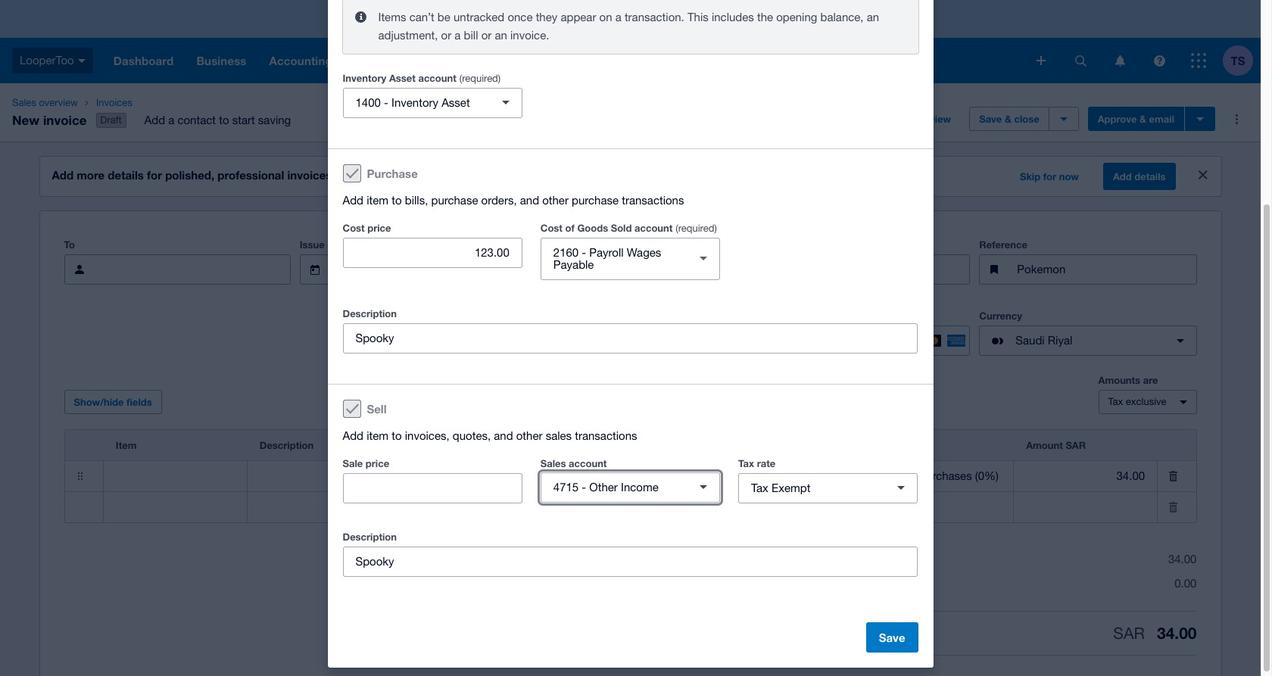 Task type: locate. For each thing, give the bounding box(es) containing it.
Invoice number text field
[[789, 255, 969, 284]]

price right sale
[[366, 457, 389, 469]]

1 horizontal spatial cost
[[540, 221, 563, 234]]

save for save
[[879, 630, 905, 644]]

2160
[[553, 246, 579, 259]]

skip for now
[[1020, 170, 1079, 183]]

1 vertical spatial (required)
[[676, 222, 717, 234]]

professional
[[218, 168, 284, 182]]

tax exclusive button
[[1098, 390, 1197, 414]]

for inside skip for now button
[[1043, 170, 1056, 183]]

other up "sales account"
[[516, 429, 542, 442]]

0 horizontal spatial or
[[441, 28, 451, 41]]

date for issue date
[[327, 239, 348, 251]]

-
[[384, 96, 388, 109], [582, 246, 586, 259], [582, 480, 586, 493]]

34.00 up the 0.00
[[1168, 553, 1197, 566]]

1 vertical spatial asset
[[442, 96, 470, 109]]

0 horizontal spatial svg image
[[1075, 55, 1086, 66]]

1 horizontal spatial inventory
[[391, 96, 438, 109]]

sales up "4715"
[[540, 457, 566, 469]]

0 vertical spatial save
[[979, 113, 1002, 125]]

2 item from the top
[[367, 429, 388, 442]]

- inside 2160 - payroll wages payable
[[582, 246, 586, 259]]

sales for sales account
[[540, 457, 566, 469]]

item
[[367, 193, 388, 206], [367, 429, 388, 442]]

payable
[[553, 258, 594, 271]]

more
[[77, 168, 105, 182]]

due date
[[526, 239, 568, 251]]

your
[[546, 13, 565, 24]]

an down 'days'
[[495, 28, 507, 41]]

account
[[418, 72, 456, 84], [634, 221, 673, 234], [569, 457, 607, 469]]

purchase up goods
[[572, 193, 619, 206]]

to left buy
[[793, 12, 803, 24]]

& for email
[[1140, 113, 1146, 125]]

& left email
[[1140, 113, 1146, 125]]

for left now on the right of the page
[[1043, 170, 1056, 183]]

To text field
[[100, 255, 290, 284]]

you have 30 days left in your trial, which includes all features
[[438, 12, 705, 24]]

income
[[621, 480, 659, 493]]

(required) up '2160 - payroll wages payable' popup button
[[676, 222, 717, 234]]

None text field
[[247, 462, 505, 491], [247, 493, 505, 522], [247, 462, 505, 491], [247, 493, 505, 522]]

payroll
[[589, 246, 624, 259]]

polished,
[[165, 168, 214, 182]]

date right 'issue' at the top left of page
[[327, 239, 348, 251]]

1 horizontal spatial (required)
[[676, 222, 717, 234]]

1 horizontal spatial more date options image
[[713, 254, 744, 285]]

loopertoo
[[20, 54, 74, 66]]

a left "plan"
[[762, 12, 768, 24]]

in
[[536, 13, 543, 24]]

to
[[793, 12, 803, 24], [219, 114, 229, 127], [392, 193, 402, 206], [392, 429, 402, 442]]

0 horizontal spatial details
[[108, 168, 144, 182]]

sale
[[343, 457, 363, 469]]

plan
[[771, 12, 791, 24]]

34.00
[[1168, 553, 1197, 566], [1157, 624, 1197, 643]]

item up cost price
[[367, 193, 388, 206]]

or down you
[[441, 28, 451, 41]]

Description text field
[[343, 324, 917, 352], [343, 547, 917, 576]]

0 vertical spatial an
[[867, 10, 879, 23]]

purchase right bills,
[[431, 193, 478, 206]]

0 vertical spatial (required)
[[459, 72, 501, 84]]

1 date from the left
[[327, 239, 348, 251]]

more date options image for due date
[[713, 254, 744, 285]]

qty.
[[518, 439, 536, 451]]

to inside ts banner
[[793, 12, 803, 24]]

tax for tax exclusive
[[1108, 396, 1123, 407]]

1 horizontal spatial or
[[481, 28, 492, 41]]

1 cost from the left
[[343, 221, 365, 234]]

transactions up cost of goods sold account (required)
[[622, 193, 684, 206]]

a
[[615, 10, 621, 23], [762, 12, 768, 24], [455, 28, 461, 41], [168, 114, 174, 127]]

includes inside items can't be untracked once they appear on a transaction. this includes the opening balance, an adjustment, or a bill or an invoice.
[[712, 10, 754, 23]]

ts
[[1231, 53, 1245, 67]]

add for add a contact to start saving
[[144, 114, 165, 127]]

0 vertical spatial tax
[[1108, 396, 1123, 407]]

34.00 down the 0.00
[[1157, 624, 1197, 643]]

inventory inside popup button
[[391, 96, 438, 109]]

fields
[[126, 396, 152, 408]]

untracked
[[454, 10, 504, 23]]

show/hide fields button
[[64, 390, 162, 414]]

1 vertical spatial and
[[494, 429, 513, 442]]

svg image
[[1191, 53, 1206, 68], [1115, 55, 1125, 66], [1037, 56, 1046, 65], [78, 59, 85, 63]]

tax down the amounts
[[1108, 396, 1123, 407]]

add a contact to start saving
[[144, 114, 291, 127]]

2 vertical spatial description
[[343, 530, 397, 543]]

2 more date options image from the left
[[713, 254, 744, 285]]

svg image up approve
[[1115, 55, 1125, 66]]

sales up "sales account"
[[546, 429, 572, 442]]

- inside 4715 - other income popup button
[[582, 480, 586, 493]]

exempt
[[772, 481, 811, 494]]

1 horizontal spatial includes
[[712, 10, 754, 23]]

details inside button
[[1134, 170, 1166, 183]]

transactions
[[622, 193, 684, 206], [575, 429, 637, 442]]

add right now on the right of the page
[[1113, 170, 1132, 183]]

includes left all
[[618, 13, 655, 24]]

item for purchase
[[367, 193, 388, 206]]

tax
[[1108, 396, 1123, 407], [738, 457, 754, 469], [751, 481, 768, 494]]

asset up 1400 - inventory asset
[[389, 72, 416, 84]]

0 horizontal spatial sales
[[12, 97, 36, 108]]

4715
[[553, 480, 579, 493]]

sold
[[611, 221, 632, 234]]

- for purchase
[[582, 246, 586, 259]]

1 horizontal spatial save
[[979, 113, 1002, 125]]

tax down tax rate
[[751, 481, 768, 494]]

add for add item to bills, purchase orders, and other purchase transactions
[[343, 193, 363, 206]]

- for sell
[[582, 480, 586, 493]]

date for due date
[[548, 239, 568, 251]]

inventory down inventory asset account (required) in the top left of the page
[[391, 96, 438, 109]]

skip
[[1020, 170, 1040, 183]]

0 vertical spatial sar
[[1066, 439, 1086, 451]]

2 description text field from the top
[[343, 547, 917, 576]]

cost up due date
[[540, 221, 563, 234]]

1 or from the left
[[441, 28, 451, 41]]

1 vertical spatial sales
[[827, 577, 853, 590]]

1 horizontal spatial &
[[1140, 113, 1146, 125]]

2 & from the left
[[1140, 113, 1146, 125]]

1 horizontal spatial sales
[[540, 457, 566, 469]]

to left start
[[219, 114, 229, 127]]

0 vertical spatial description
[[343, 307, 397, 319]]

- inside the 1400 - inventory asset popup button
[[384, 96, 388, 109]]

transactions up "sales account"
[[575, 429, 637, 442]]

2 vertical spatial account
[[569, 457, 607, 469]]

price for purchase
[[367, 221, 391, 234]]

1 vertical spatial price
[[366, 457, 389, 469]]

2 horizontal spatial account
[[634, 221, 673, 234]]

1 horizontal spatial details
[[1134, 170, 1166, 183]]

reference
[[979, 239, 1027, 251]]

invoices
[[96, 97, 132, 108]]

svg image up close
[[1037, 56, 1046, 65]]

includes
[[712, 10, 754, 23], [618, 13, 655, 24]]

1 description text field from the top
[[343, 324, 917, 352]]

account down price
[[569, 457, 607, 469]]

1 vertical spatial description
[[260, 439, 314, 451]]

cost up issue date
[[343, 221, 365, 234]]

other
[[542, 193, 569, 206], [516, 429, 542, 442]]

0 vertical spatial inventory
[[343, 72, 386, 84]]

1 horizontal spatial date
[[548, 239, 568, 251]]

- right 1400
[[384, 96, 388, 109]]

0 vertical spatial description text field
[[343, 324, 917, 352]]

description for sell
[[343, 530, 397, 543]]

save for save & close
[[979, 113, 1002, 125]]

1 vertical spatial description text field
[[343, 547, 917, 576]]

0 horizontal spatial (required)
[[459, 72, 501, 84]]

1 vertical spatial inventory
[[391, 96, 438, 109]]

0 horizontal spatial cost
[[343, 221, 365, 234]]

0 horizontal spatial date
[[327, 239, 348, 251]]

items can't be untracked once they appear on a transaction. this includes the opening balance, an adjustment, or a bill or an invoice.
[[378, 10, 879, 41]]

details left the close button
[[1134, 170, 1166, 183]]

add details
[[1113, 170, 1166, 183]]

an
[[867, 10, 879, 23], [495, 28, 507, 41]]

includes left the
[[712, 10, 754, 23]]

account up wages
[[634, 221, 673, 234]]

1 vertical spatial an
[[495, 28, 507, 41]]

tax exempt button
[[738, 473, 918, 503]]

features
[[670, 13, 705, 24]]

price up issue date text field
[[367, 221, 391, 234]]

add up sale
[[343, 429, 363, 442]]

and
[[520, 193, 539, 206], [494, 429, 513, 442]]

svg image right loopertoo
[[78, 59, 85, 63]]

1 & from the left
[[1005, 113, 1011, 125]]

an right balance,
[[867, 10, 879, 23]]

svg image
[[1075, 55, 1086, 66], [1154, 55, 1165, 66]]

details right more
[[108, 168, 144, 182]]

account up the 1400 - inventory asset popup button
[[418, 72, 456, 84]]

skip for now button
[[1011, 164, 1088, 189]]

1 item from the top
[[367, 193, 388, 206]]

0 vertical spatial -
[[384, 96, 388, 109]]

add for add details
[[1113, 170, 1132, 183]]

1 svg image from the left
[[1075, 55, 1086, 66]]

svg image left ts
[[1191, 53, 1206, 68]]

2 svg image from the left
[[1154, 55, 1165, 66]]

more date options image for issue date
[[487, 254, 517, 285]]

- right "4715"
[[582, 480, 586, 493]]

1 horizontal spatial an
[[867, 10, 879, 23]]

0 horizontal spatial asset
[[389, 72, 416, 84]]

1 horizontal spatial purchase
[[572, 193, 619, 206]]

0 horizontal spatial sar
[[1066, 439, 1086, 451]]

trial,
[[568, 13, 587, 24]]

1 vertical spatial -
[[582, 246, 586, 259]]

price
[[595, 439, 619, 451]]

0 vertical spatial sales
[[546, 429, 572, 442]]

0 horizontal spatial includes
[[618, 13, 655, 24]]

asset
[[389, 72, 416, 84], [442, 96, 470, 109]]

description inside the invoice line item list element
[[260, 439, 314, 451]]

0 horizontal spatial more date options image
[[487, 254, 517, 285]]

sales left tax at the right bottom of the page
[[827, 577, 853, 590]]

description text field down due date text field
[[343, 324, 917, 352]]

1 more date options image from the left
[[487, 254, 517, 285]]

&
[[1005, 113, 1011, 125], [1140, 113, 1146, 125]]

0 horizontal spatial &
[[1005, 113, 1011, 125]]

due
[[526, 239, 545, 251]]

description text field for purchase
[[343, 324, 917, 352]]

inventory up 1400
[[343, 72, 386, 84]]

buy
[[806, 12, 823, 24]]

sales up new
[[12, 97, 36, 108]]

2160 - payroll wages payable button
[[540, 237, 720, 280]]

0 horizontal spatial inventory
[[343, 72, 386, 84]]

2 date from the left
[[548, 239, 568, 251]]

asset inside popup button
[[442, 96, 470, 109]]

add left more
[[52, 168, 74, 182]]

sales
[[12, 97, 36, 108], [540, 457, 566, 469]]

None field
[[506, 462, 582, 491], [583, 462, 726, 491], [1014, 462, 1157, 491], [506, 493, 582, 522], [583, 493, 726, 522], [1014, 493, 1157, 522], [506, 462, 582, 491], [583, 462, 726, 491], [1014, 462, 1157, 491], [506, 493, 582, 522], [583, 493, 726, 522], [1014, 493, 1157, 522]]

add
[[144, 114, 165, 127], [52, 168, 74, 182], [1113, 170, 1132, 183], [343, 193, 363, 206], [343, 429, 363, 442]]

1 horizontal spatial svg image
[[1154, 55, 1165, 66]]

0 horizontal spatial purchase
[[431, 193, 478, 206]]

1 purchase from the left
[[431, 193, 478, 206]]

new invoice
[[12, 112, 87, 128]]

- right 2160
[[582, 246, 586, 259]]

tax for tax exempt
[[751, 481, 768, 494]]

online
[[753, 310, 783, 322]]

0 vertical spatial asset
[[389, 72, 416, 84]]

2 or from the left
[[481, 28, 492, 41]]

1 horizontal spatial and
[[520, 193, 539, 206]]

1 horizontal spatial for
[[1043, 170, 1056, 183]]

& left close
[[1005, 113, 1011, 125]]

add inside button
[[1113, 170, 1132, 183]]

(required) down bill
[[459, 72, 501, 84]]

be
[[438, 10, 450, 23]]

and right orders,
[[520, 193, 539, 206]]

price for sell
[[366, 457, 389, 469]]

1400 - inventory asset
[[355, 96, 470, 109]]

cost
[[343, 221, 365, 234], [540, 221, 563, 234]]

online payments
[[753, 310, 831, 322]]

date down of
[[548, 239, 568, 251]]

balance,
[[820, 10, 864, 23]]

other up of
[[542, 193, 569, 206]]

0 horizontal spatial save
[[879, 630, 905, 644]]

to left bills,
[[392, 193, 402, 206]]

riyal
[[1048, 334, 1072, 347]]

add left contact
[[144, 114, 165, 127]]

1 vertical spatial sales
[[540, 457, 566, 469]]

0 vertical spatial price
[[367, 221, 391, 234]]

more date options image
[[487, 254, 517, 285], [713, 254, 744, 285]]

Due date text field
[[563, 255, 707, 284]]

svg image inside loopertoo popup button
[[78, 59, 85, 63]]

2 vertical spatial -
[[582, 480, 586, 493]]

add up cost price
[[343, 193, 363, 206]]

1 vertical spatial sar
[[1113, 624, 1145, 642]]

item down sell
[[367, 429, 388, 442]]

goods
[[577, 221, 608, 234]]

0 horizontal spatial an
[[495, 28, 507, 41]]

1 vertical spatial save
[[879, 630, 905, 644]]

0 vertical spatial item
[[367, 193, 388, 206]]

details
[[108, 168, 144, 182], [1134, 170, 1166, 183]]

(required)
[[459, 72, 501, 84], [676, 222, 717, 234]]

tax left rate
[[738, 457, 754, 469]]

Reference text field
[[1016, 255, 1196, 284]]

1 vertical spatial item
[[367, 429, 388, 442]]

0 vertical spatial other
[[542, 193, 569, 206]]

2 cost from the left
[[540, 221, 563, 234]]

1 horizontal spatial asset
[[442, 96, 470, 109]]

or right bill
[[481, 28, 492, 41]]

0 vertical spatial sales
[[12, 97, 36, 108]]

transaction.
[[625, 10, 684, 23]]

asset down inventory asset account (required) in the top left of the page
[[442, 96, 470, 109]]

show/hide
[[74, 396, 124, 408]]

2 vertical spatial tax
[[751, 481, 768, 494]]

0 horizontal spatial account
[[418, 72, 456, 84]]

1 vertical spatial tax
[[738, 457, 754, 469]]

description text field down 4715 - other income popup button
[[343, 547, 917, 576]]

to left invoices,
[[392, 429, 402, 442]]

for left polished,
[[147, 168, 162, 182]]

and left qty.
[[494, 429, 513, 442]]

1400
[[355, 96, 381, 109]]



Task type: describe. For each thing, give the bounding box(es) containing it.
once
[[508, 10, 533, 23]]

0 vertical spatial and
[[520, 193, 539, 206]]

cost for cost price
[[343, 221, 365, 234]]

invoices.
[[287, 168, 335, 182]]

approve & email
[[1098, 113, 1174, 125]]

& for close
[[1005, 113, 1011, 125]]

invoices link
[[90, 95, 303, 111]]

a left bill
[[455, 28, 461, 41]]

saudi riyal
[[1016, 334, 1072, 347]]

1 horizontal spatial sales
[[827, 577, 853, 590]]

invoice.
[[510, 28, 549, 41]]

1 vertical spatial other
[[516, 429, 542, 442]]

a right on
[[615, 10, 621, 23]]

add details button
[[1103, 163, 1175, 190]]

start
[[232, 114, 255, 127]]

4715 - other income button
[[540, 472, 720, 502]]

close image
[[1198, 170, 1207, 180]]

amounts
[[1098, 374, 1140, 386]]

description for purchase
[[343, 307, 397, 319]]

Sale price text field
[[343, 474, 522, 502]]

30
[[481, 12, 492, 24]]

purchase
[[367, 166, 418, 180]]

choose
[[723, 12, 760, 24]]

the
[[757, 10, 773, 23]]

add more details for polished, professional invoices.
[[52, 168, 335, 182]]

left
[[519, 13, 533, 24]]

approve
[[1098, 113, 1137, 125]]

add item to invoices, quotes, and other sales transactions
[[343, 429, 637, 442]]

bill
[[464, 28, 478, 41]]

add for add more details for polished, professional invoices.
[[52, 168, 74, 182]]

ts button
[[1223, 38, 1261, 83]]

includes inside you have 30 days left in your trial, which includes all features
[[618, 13, 655, 24]]

of
[[565, 221, 575, 234]]

0.00
[[1175, 577, 1197, 590]]

amount sar
[[1026, 439, 1086, 451]]

all
[[658, 13, 667, 24]]

issue
[[300, 239, 325, 251]]

have
[[457, 13, 478, 24]]

they
[[536, 10, 557, 23]]

currency
[[979, 310, 1022, 322]]

close button
[[1191, 163, 1215, 187]]

0 vertical spatial account
[[418, 72, 456, 84]]

sales for sales overview
[[12, 97, 36, 108]]

now
[[1059, 170, 1079, 183]]

choose a plan to buy
[[723, 12, 823, 24]]

close
[[1014, 113, 1039, 125]]

cost of goods sold account (required)
[[540, 221, 717, 234]]

you
[[438, 13, 454, 24]]

(required) inside cost of goods sold account (required)
[[676, 222, 717, 234]]

1 vertical spatial 34.00
[[1157, 624, 1197, 643]]

amount
[[1026, 439, 1063, 451]]

contact element
[[64, 254, 291, 285]]

this
[[687, 10, 709, 23]]

invoice line item list element
[[64, 429, 1197, 523]]

a left contact
[[168, 114, 174, 127]]

quotes,
[[453, 429, 491, 442]]

total
[[800, 577, 824, 590]]

approve & email button
[[1088, 107, 1184, 131]]

tax
[[857, 577, 872, 590]]

sale price
[[343, 457, 389, 469]]

draft
[[100, 114, 122, 126]]

0 vertical spatial 34.00
[[1168, 553, 1197, 566]]

Issue date text field
[[336, 255, 481, 284]]

adjustment,
[[378, 28, 438, 41]]

tax for tax rate
[[738, 457, 754, 469]]

exclusive
[[1126, 396, 1166, 407]]

orders,
[[481, 193, 517, 206]]

Cost price text field
[[343, 238, 522, 267]]

payments
[[786, 310, 831, 322]]

0 horizontal spatial sales
[[546, 429, 572, 442]]

to
[[64, 239, 75, 251]]

sell
[[367, 402, 387, 415]]

rate
[[757, 457, 775, 469]]

which
[[590, 13, 615, 24]]

tax rate
[[738, 457, 775, 469]]

items
[[378, 10, 406, 23]]

invoices,
[[405, 429, 449, 442]]

1 vertical spatial account
[[634, 221, 673, 234]]

1 vertical spatial transactions
[[575, 429, 637, 442]]

0 horizontal spatial for
[[147, 168, 162, 182]]

1 horizontal spatial account
[[569, 457, 607, 469]]

saudi
[[1016, 334, 1045, 347]]

1 horizontal spatial sar
[[1113, 624, 1145, 642]]

add item to bills, purchase orders, and other purchase transactions
[[343, 193, 684, 206]]

cost for cost of goods sold account (required)
[[540, 221, 563, 234]]

preview button
[[882, 107, 960, 131]]

tax exclusive
[[1108, 396, 1166, 407]]

issue date
[[300, 239, 348, 251]]

add for add item to invoices, quotes, and other sales transactions
[[343, 429, 363, 442]]

item for sell
[[367, 429, 388, 442]]

(required) inside inventory asset account (required)
[[459, 72, 501, 84]]

a inside ts banner
[[762, 12, 768, 24]]

0 vertical spatial transactions
[[622, 193, 684, 206]]

4715 - other income
[[553, 480, 659, 493]]

other
[[589, 480, 618, 493]]

0 horizontal spatial and
[[494, 429, 513, 442]]

sales account
[[540, 457, 607, 469]]

ts banner
[[0, 0, 1261, 83]]

saving
[[258, 114, 291, 127]]

appear
[[561, 10, 596, 23]]

saudi riyal button
[[979, 326, 1197, 356]]

save & close button
[[969, 107, 1049, 131]]

preview
[[914, 113, 951, 125]]

sales overview
[[12, 97, 78, 108]]

email
[[1149, 113, 1174, 125]]

new
[[12, 112, 40, 128]]

total sales tax
[[800, 577, 872, 590]]

amounts are
[[1098, 374, 1158, 386]]

2 purchase from the left
[[572, 193, 619, 206]]

item
[[116, 439, 137, 451]]

save button
[[866, 622, 918, 652]]

description text field for sell
[[343, 547, 917, 576]]

cost price
[[343, 221, 391, 234]]

sar inside the invoice line item list element
[[1066, 439, 1086, 451]]

loopertoo button
[[0, 38, 102, 83]]

invoice
[[43, 112, 87, 128]]



Task type: vqa. For each thing, say whether or not it's contained in the screenshot.
Issue
yes



